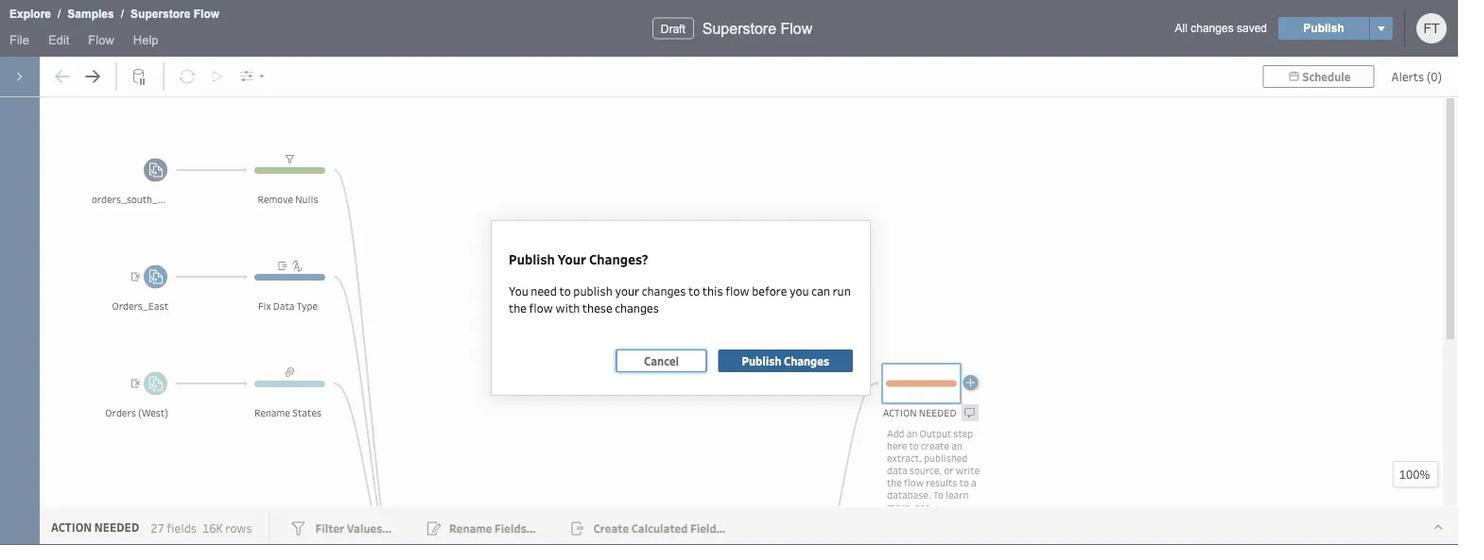 Task type: describe. For each thing, give the bounding box(es) containing it.
fields
[[167, 521, 197, 536]]

see
[[915, 501, 930, 514]]

orders_east
[[112, 300, 168, 313]]

publish changes dialog
[[492, 221, 870, 395]]

0 horizontal spatial an
[[907, 427, 918, 440]]

2 / from the left
[[121, 8, 124, 20]]

publish changes button
[[718, 350, 853, 373]]

edit button
[[39, 29, 79, 57]]

samples
[[67, 8, 114, 20]]

(west)
[[138, 407, 168, 420]]

27
[[151, 521, 164, 536]]

saved
[[1237, 22, 1267, 35]]

publish for publish
[[1304, 22, 1345, 35]]

add an output step here to create an extract, published data source, or write the flow results to a database. to learn more, see tabsoft.co/prepsamp
[[887, 427, 982, 526]]

ft
[[1424, 21, 1440, 35]]

your
[[615, 283, 639, 299]]

alerts
[[1392, 69, 1424, 84]]

the inside "add an output step here to create an extract, published data source, or write the flow results to a database. to learn more, see tabsoft.co/prepsamp"
[[887, 476, 902, 489]]

remove nulls
[[258, 193, 318, 206]]

flow inside popup button
[[88, 33, 114, 47]]

database.
[[887, 488, 931, 502]]

1 vertical spatial action needed
[[51, 520, 139, 535]]

2 vertical spatial changes
[[615, 300, 659, 316]]

run
[[833, 283, 851, 299]]

to right here
[[909, 439, 919, 453]]

flow button
[[79, 29, 124, 57]]

step
[[954, 427, 973, 440]]

before
[[752, 283, 787, 299]]

changes
[[784, 354, 829, 369]]

1 horizontal spatial action needed
[[883, 407, 956, 420]]

2 horizontal spatial flow
[[781, 20, 813, 37]]

data
[[273, 300, 295, 313]]

data
[[887, 464, 908, 477]]

0 vertical spatial flow
[[726, 283, 750, 299]]

alerts (0)
[[1392, 69, 1442, 84]]

0 horizontal spatial needed
[[94, 520, 139, 535]]

no refreshes available image
[[173, 62, 201, 91]]

need
[[531, 283, 557, 299]]

or
[[944, 464, 954, 477]]

draft
[[661, 22, 685, 35]]

changes?
[[589, 250, 648, 268]]

samples link
[[67, 5, 115, 24]]

source,
[[910, 464, 942, 477]]

superstore flow
[[702, 20, 813, 37]]

1 horizontal spatial an
[[952, 439, 963, 453]]

publish changes
[[742, 354, 829, 369]]

undo image
[[48, 62, 77, 91]]

here
[[887, 439, 907, 453]]

1 horizontal spatial flow
[[194, 8, 219, 20]]

fix data type
[[258, 300, 318, 313]]

1 / from the left
[[58, 8, 61, 20]]

cancel
[[644, 354, 679, 369]]

file
[[9, 33, 29, 47]]

publish for publish changes
[[742, 354, 782, 369]]

learn
[[946, 488, 969, 502]]

flow inside "add an output step here to create an extract, published data source, or write the flow results to a database. to learn more, see tabsoft.co/prepsamp"
[[904, 476, 924, 489]]

to up with
[[559, 283, 571, 299]]

extract,
[[887, 452, 922, 465]]



Task type: vqa. For each thing, say whether or not it's contained in the screenshot.
Publish Your Changes?'s the Publish
yes



Task type: locate. For each thing, give the bounding box(es) containing it.
2 vertical spatial flow
[[904, 476, 924, 489]]

/ up edit
[[58, 8, 61, 20]]

0 vertical spatial the
[[509, 300, 527, 316]]

0 vertical spatial needed
[[919, 407, 956, 420]]

publish up schedule
[[1304, 22, 1345, 35]]

explore
[[9, 8, 51, 20]]

changes right all
[[1191, 22, 1234, 35]]

to left a
[[960, 476, 969, 489]]

flow
[[194, 8, 219, 20], [781, 20, 813, 37], [88, 33, 114, 47]]

0 horizontal spatial action
[[51, 520, 92, 535]]

output
[[920, 427, 952, 440]]

rename states
[[254, 407, 322, 420]]

orders
[[105, 407, 136, 420]]

help button
[[124, 29, 168, 57]]

1 vertical spatial publish
[[509, 250, 555, 268]]

needed
[[919, 407, 956, 420], [94, 520, 139, 535]]

flow down need
[[529, 300, 553, 316]]

2 vertical spatial publish
[[742, 354, 782, 369]]

file button
[[0, 29, 39, 57]]

action needed up output
[[883, 407, 956, 420]]

your
[[558, 250, 586, 268]]

orders (west)
[[105, 407, 168, 420]]

0 horizontal spatial action needed
[[51, 520, 139, 535]]

explore / samples / superstore flow
[[9, 8, 219, 20]]

27 fields 16k rows
[[151, 521, 252, 536]]

1 horizontal spatial /
[[121, 8, 124, 20]]

states
[[292, 407, 322, 420]]

tabsoft.co/prepsamp
[[887, 513, 982, 526]]

the up more,
[[887, 476, 902, 489]]

publish inside 'button'
[[742, 354, 782, 369]]

1 horizontal spatial needed
[[919, 407, 956, 420]]

action left 27
[[51, 520, 92, 535]]

help
[[133, 33, 158, 47]]

1 horizontal spatial superstore
[[702, 20, 776, 37]]

action needed
[[883, 407, 956, 420], [51, 520, 139, 535]]

all
[[1175, 22, 1188, 35]]

to
[[559, 283, 571, 299], [688, 283, 700, 299], [909, 439, 919, 453], [960, 476, 969, 489]]

0 vertical spatial action needed
[[883, 407, 956, 420]]

to left this
[[688, 283, 700, 299]]

(0)
[[1427, 69, 1442, 84]]

1 horizontal spatial the
[[887, 476, 902, 489]]

rows
[[225, 521, 252, 536]]

1 horizontal spatial action
[[883, 407, 917, 420]]

you
[[790, 283, 809, 299]]

superstore
[[131, 8, 190, 20], [702, 20, 776, 37]]

the inside you need to publish your changes to this flow before you can run the flow with these changes
[[509, 300, 527, 316]]

cancel button
[[616, 350, 707, 373]]

nulls
[[295, 193, 318, 206]]

16k
[[202, 521, 223, 536]]

this
[[702, 283, 723, 299]]

1 vertical spatial changes
[[642, 283, 686, 299]]

rename
[[254, 407, 290, 420]]

flow up "see"
[[904, 476, 924, 489]]

create
[[921, 439, 950, 453]]

1 horizontal spatial flow
[[726, 283, 750, 299]]

a
[[971, 476, 977, 489]]

publish left changes
[[742, 354, 782, 369]]

action
[[883, 407, 917, 420], [51, 520, 92, 535]]

/ right 'samples'
[[121, 8, 124, 20]]

0 vertical spatial action
[[883, 407, 917, 420]]

changes down 'your'
[[615, 300, 659, 316]]

publish button
[[1279, 17, 1369, 40]]

changes
[[1191, 22, 1234, 35], [642, 283, 686, 299], [615, 300, 659, 316]]

an
[[907, 427, 918, 440], [952, 439, 963, 453]]

all changes saved
[[1175, 22, 1267, 35]]

add
[[887, 427, 905, 440]]

publish inside button
[[1304, 22, 1345, 35]]

needed up output
[[919, 407, 956, 420]]

can
[[812, 283, 830, 299]]

1 vertical spatial the
[[887, 476, 902, 489]]

1 vertical spatial action
[[51, 520, 92, 535]]

you need to publish your changes to this flow before you can run the flow with these changes
[[509, 283, 853, 316]]

add an output step to run the flow image
[[203, 62, 232, 91]]

published
[[924, 452, 968, 465]]

more,
[[887, 501, 913, 514]]

publish for publish your changes?
[[509, 250, 555, 268]]

schedule button
[[1263, 65, 1375, 88]]

action up "add"
[[883, 407, 917, 420]]

publish your changes?
[[509, 250, 648, 268]]

an right "add"
[[907, 427, 918, 440]]

changes right 'your'
[[642, 283, 686, 299]]

the down you
[[509, 300, 527, 316]]

publish
[[1304, 22, 1345, 35], [509, 250, 555, 268], [742, 354, 782, 369]]

flow
[[726, 283, 750, 299], [529, 300, 553, 316], [904, 476, 924, 489]]

with
[[556, 300, 580, 316]]

these
[[582, 300, 612, 316]]

2 horizontal spatial publish
[[1304, 22, 1345, 35]]

1 vertical spatial flow
[[529, 300, 553, 316]]

remove
[[258, 193, 293, 206]]

0 horizontal spatial publish
[[509, 250, 555, 268]]

/
[[58, 8, 61, 20], [121, 8, 124, 20]]

0 horizontal spatial flow
[[529, 300, 553, 316]]

you
[[509, 283, 528, 299]]

an right 'create'
[[952, 439, 963, 453]]

0 horizontal spatial superstore
[[131, 8, 190, 20]]

0 vertical spatial publish
[[1304, 22, 1345, 35]]

action needed left 27
[[51, 520, 139, 535]]

edit
[[48, 33, 69, 47]]

ft button
[[1417, 13, 1447, 44]]

flow right this
[[726, 283, 750, 299]]

needed left 27
[[94, 520, 139, 535]]

2 horizontal spatial flow
[[904, 476, 924, 489]]

0 horizontal spatial /
[[58, 8, 61, 20]]

publish up need
[[509, 250, 555, 268]]

schedule
[[1303, 69, 1351, 84]]

orders_south_2015
[[92, 193, 181, 206]]

type
[[297, 300, 318, 313]]

0 horizontal spatial flow
[[88, 33, 114, 47]]

1 horizontal spatial publish
[[742, 354, 782, 369]]

superstore flow link
[[130, 5, 220, 24]]

results
[[926, 476, 957, 489]]

the
[[509, 300, 527, 316], [887, 476, 902, 489]]

0 horizontal spatial the
[[509, 300, 527, 316]]

1 vertical spatial needed
[[94, 520, 139, 535]]

superstore right the draft at the top of the page
[[702, 20, 776, 37]]

publish
[[573, 283, 613, 299]]

to
[[934, 488, 944, 502]]

superstore up help
[[131, 8, 190, 20]]

fix
[[258, 300, 271, 313]]

write
[[956, 464, 980, 477]]

explore link
[[9, 5, 52, 24]]

0 vertical spatial changes
[[1191, 22, 1234, 35]]



